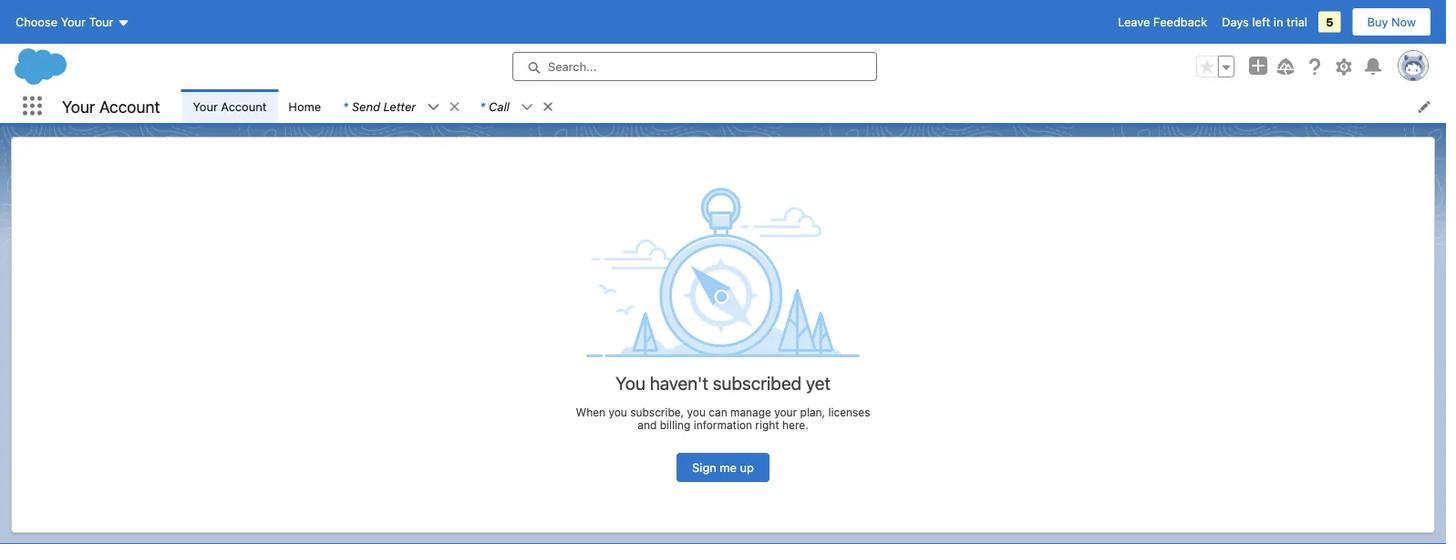 Task type: describe. For each thing, give the bounding box(es) containing it.
1 list item from the left
[[332, 89, 469, 123]]

letter
[[384, 99, 416, 113]]

0 horizontal spatial account
[[99, 96, 160, 116]]

up
[[740, 461, 754, 475]]

your inside list
[[193, 99, 218, 113]]

* call
[[480, 99, 510, 113]]

now
[[1392, 15, 1417, 29]]

your
[[775, 406, 798, 419]]

when
[[576, 406, 606, 419]]

sign me up
[[693, 461, 754, 475]]

5
[[1327, 15, 1334, 29]]

licenses
[[829, 406, 871, 419]]

account inside your account link
[[221, 99, 267, 113]]

sign
[[693, 461, 717, 475]]

subscribed
[[713, 373, 802, 394]]

your account inside your account link
[[193, 99, 267, 113]]

0 horizontal spatial your account
[[62, 96, 160, 116]]

1 you from the left
[[609, 406, 628, 419]]

send
[[352, 99, 380, 113]]

me
[[720, 461, 737, 475]]

yet
[[806, 373, 831, 394]]

2 text default image from the left
[[521, 101, 534, 114]]

search...
[[548, 60, 597, 73]]

right
[[756, 419, 780, 431]]

tour
[[89, 15, 114, 29]]

leave feedback link
[[1119, 15, 1208, 29]]

billing
[[660, 419, 691, 431]]

home
[[289, 99, 321, 113]]

call
[[489, 99, 510, 113]]

2 list item from the left
[[469, 89, 563, 123]]

2 you from the left
[[687, 406, 706, 419]]

choose your tour button
[[15, 7, 131, 36]]

your account link
[[182, 89, 278, 123]]

list containing your account
[[182, 89, 1447, 123]]

you haven't subscribed yet
[[616, 373, 831, 394]]



Task type: locate. For each thing, give the bounding box(es) containing it.
you left can
[[687, 406, 706, 419]]

1 horizontal spatial text default image
[[521, 101, 534, 114]]

your account down 'tour'
[[62, 96, 160, 116]]

subscribe,
[[631, 406, 684, 419]]

leave
[[1119, 15, 1151, 29]]

1 horizontal spatial account
[[221, 99, 267, 113]]

buy now button
[[1353, 7, 1432, 36]]

account down 'tour'
[[99, 96, 160, 116]]

list item
[[332, 89, 469, 123], [469, 89, 563, 123]]

text default image down search...
[[542, 100, 555, 113]]

your account left home link
[[193, 99, 267, 113]]

leave feedback
[[1119, 15, 1208, 29]]

text default image left * call
[[448, 100, 461, 113]]

* for * send letter
[[343, 99, 349, 113]]

days
[[1223, 15, 1250, 29]]

your inside popup button
[[61, 15, 86, 29]]

1 text default image from the left
[[542, 100, 555, 113]]

haven't
[[650, 373, 709, 394]]

you
[[609, 406, 628, 419], [687, 406, 706, 419]]

manage
[[731, 406, 772, 419]]

0 horizontal spatial text default image
[[448, 100, 461, 113]]

account left home link
[[221, 99, 267, 113]]

*
[[343, 99, 349, 113], [480, 99, 486, 113]]

buy
[[1368, 15, 1389, 29]]

0 horizontal spatial you
[[609, 406, 628, 419]]

and
[[638, 419, 657, 431]]

your
[[61, 15, 86, 29], [62, 96, 95, 116], [193, 99, 218, 113]]

choose
[[16, 15, 58, 29]]

0 horizontal spatial *
[[343, 99, 349, 113]]

feedback
[[1154, 15, 1208, 29]]

group
[[1197, 56, 1235, 78]]

1 horizontal spatial you
[[687, 406, 706, 419]]

you
[[616, 373, 646, 394]]

here.
[[783, 419, 809, 431]]

trial
[[1287, 15, 1308, 29]]

search... button
[[513, 52, 878, 81]]

1 horizontal spatial *
[[480, 99, 486, 113]]

plan,
[[801, 406, 826, 419]]

account
[[99, 96, 160, 116], [221, 99, 267, 113]]

list
[[182, 89, 1447, 123]]

text default image right call
[[521, 101, 534, 114]]

1 * from the left
[[343, 99, 349, 113]]

text default image right the letter at top
[[427, 101, 440, 114]]

home link
[[278, 89, 332, 123]]

1 text default image from the left
[[448, 100, 461, 113]]

your account
[[62, 96, 160, 116], [193, 99, 267, 113]]

text default image
[[448, 100, 461, 113], [521, 101, 534, 114]]

0 horizontal spatial text default image
[[427, 101, 440, 114]]

* send letter
[[343, 99, 416, 113]]

in
[[1274, 15, 1284, 29]]

days left in trial
[[1223, 15, 1308, 29]]

2 text default image from the left
[[427, 101, 440, 114]]

* for * call
[[480, 99, 486, 113]]

when you subscribe, you can manage your plan, licenses and billing information right here.
[[576, 406, 871, 431]]

1 horizontal spatial text default image
[[542, 100, 555, 113]]

buy now
[[1368, 15, 1417, 29]]

choose your tour
[[16, 15, 114, 29]]

text default image
[[542, 100, 555, 113], [427, 101, 440, 114]]

left
[[1253, 15, 1271, 29]]

you right when
[[609, 406, 628, 419]]

* left call
[[480, 99, 486, 113]]

* left send
[[343, 99, 349, 113]]

sign me up button
[[677, 453, 770, 482]]

can
[[709, 406, 728, 419]]

1 horizontal spatial your account
[[193, 99, 267, 113]]

information
[[694, 419, 753, 431]]

2 * from the left
[[480, 99, 486, 113]]



Task type: vqa. For each thing, say whether or not it's contained in the screenshot.
the Contacts list item
no



